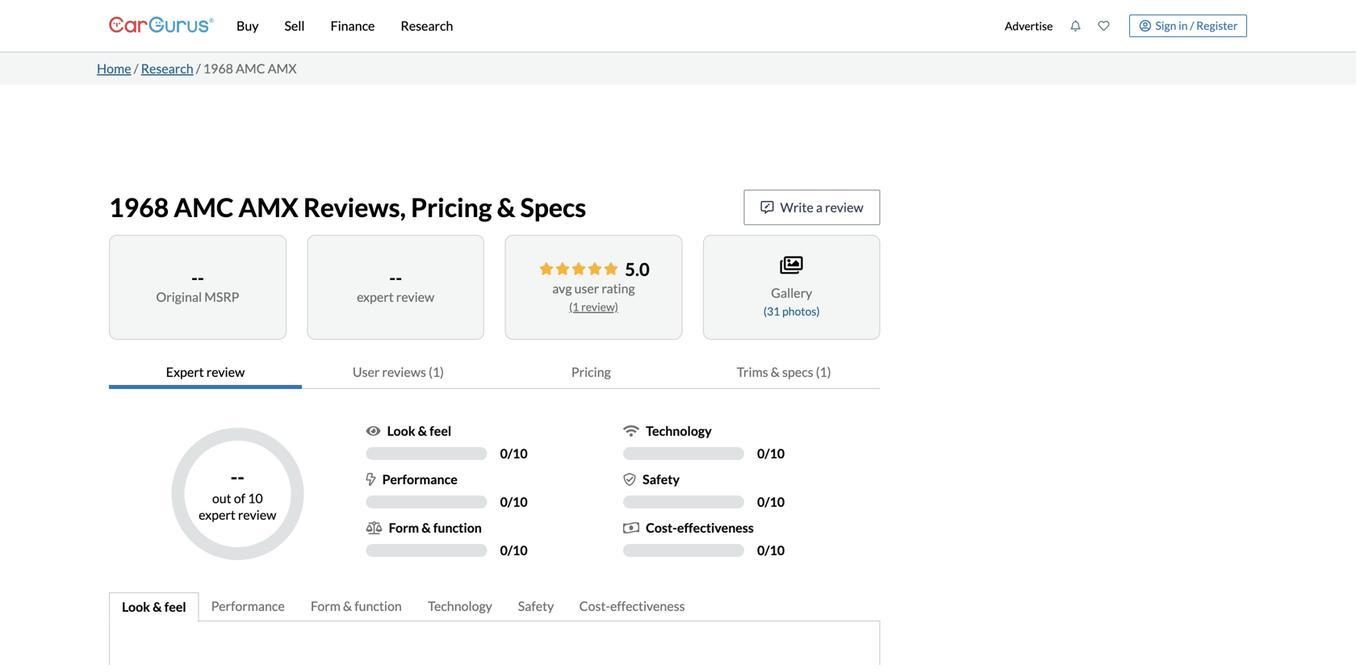 Task type: locate. For each thing, give the bounding box(es) containing it.
pricing tab
[[495, 356, 688, 389]]

0 vertical spatial pricing
[[411, 192, 492, 223]]

form inside tab list
[[311, 598, 341, 614]]

research right finance
[[401, 18, 453, 34]]

(1) inside trims & specs (1) tab
[[816, 364, 831, 380]]

menu bar containing buy
[[214, 0, 997, 52]]

2 tab list from the top
[[109, 593, 881, 623]]

bolt image
[[366, 473, 376, 486]]

0 vertical spatial technology
[[646, 423, 712, 439]]

0 for cost-effectiveness
[[757, 543, 765, 558]]

look & feel inside tab
[[122, 599, 186, 615]]

images image
[[781, 255, 803, 275]]

10 for cost-effectiveness
[[770, 543, 785, 558]]

amc down buy "popup button"
[[236, 61, 265, 76]]

cost- right safety tab
[[579, 598, 610, 614]]

10 for technology
[[770, 446, 785, 461]]

menu bar
[[214, 0, 997, 52]]

0 vertical spatial form & function
[[389, 520, 482, 536]]

specs
[[520, 192, 586, 223]]

form & function down the balance scale image
[[311, 598, 402, 614]]

1 vertical spatial amc
[[174, 192, 234, 223]]

10
[[513, 446, 528, 461], [770, 446, 785, 461], [248, 490, 263, 506], [513, 494, 528, 510], [770, 494, 785, 510], [513, 543, 528, 558], [770, 543, 785, 558]]

review
[[825, 199, 864, 215], [396, 289, 435, 305], [206, 364, 245, 380], [238, 507, 276, 523]]

write a review
[[780, 199, 864, 215]]

1 horizontal spatial research
[[401, 18, 453, 34]]

safety
[[643, 472, 680, 487], [518, 598, 554, 614]]

amc
[[236, 61, 265, 76], [174, 192, 234, 223]]

0 vertical spatial amx
[[268, 61, 297, 76]]

0 vertical spatial look
[[387, 423, 415, 439]]

research
[[401, 18, 453, 34], [141, 61, 193, 76]]

1 vertical spatial feel
[[164, 599, 186, 615]]

cost-effectiveness right money bill wave icon
[[646, 520, 754, 536]]

0 for look & feel
[[500, 446, 508, 461]]

reviews
[[382, 364, 426, 380]]

/ for technology
[[765, 446, 770, 461]]

specs
[[782, 364, 814, 380]]

form right the balance scale image
[[389, 520, 419, 536]]

1 vertical spatial performance
[[211, 598, 285, 614]]

feel right eye icon
[[430, 423, 452, 439]]

0 / 10
[[500, 446, 528, 461], [757, 446, 785, 461], [500, 494, 528, 510], [757, 494, 785, 510], [500, 543, 528, 558], [757, 543, 785, 558]]

/
[[1190, 18, 1195, 32], [134, 61, 139, 76], [196, 61, 201, 76], [508, 446, 513, 461], [765, 446, 770, 461], [508, 494, 513, 510], [765, 494, 770, 510], [508, 543, 513, 558], [765, 543, 770, 558]]

of
[[234, 490, 245, 506]]

cost-
[[646, 520, 677, 536], [579, 598, 610, 614]]

sell button
[[272, 0, 318, 52]]

0 vertical spatial form
[[389, 520, 419, 536]]

review)
[[581, 300, 618, 314]]

0 horizontal spatial safety
[[518, 598, 554, 614]]

cost- right money bill wave icon
[[646, 520, 677, 536]]

function
[[433, 520, 482, 536], [355, 598, 402, 614]]

tab list
[[109, 356, 881, 389], [109, 593, 881, 623]]

open notifications image
[[1070, 20, 1081, 31]]

gallery (31 photos)
[[764, 285, 820, 318]]

0 vertical spatial research
[[401, 18, 453, 34]]

technology
[[646, 423, 712, 439], [428, 598, 492, 614]]

form & function right the balance scale image
[[389, 520, 482, 536]]

a
[[816, 199, 823, 215]]

1 vertical spatial amx
[[239, 192, 299, 223]]

msrp
[[204, 289, 239, 305]]

tab panel
[[109, 621, 881, 665]]

review inside "-- expert review"
[[396, 289, 435, 305]]

expert
[[357, 289, 394, 305], [166, 364, 204, 380], [199, 507, 236, 523]]

1 horizontal spatial function
[[433, 520, 482, 536]]

trims & specs (1) tab
[[688, 356, 881, 389]]

1 vertical spatial effectiveness
[[610, 598, 685, 614]]

safety right shield check image
[[643, 472, 680, 487]]

(1) right the specs
[[816, 364, 831, 380]]

look inside the "look & feel" tab
[[122, 599, 150, 615]]

1 vertical spatial form
[[311, 598, 341, 614]]

cargurus logo homepage link image
[[109, 3, 214, 49]]

expert down out at the left of the page
[[199, 507, 236, 523]]

0 for performance
[[500, 494, 508, 510]]

balance scale image
[[366, 522, 382, 535]]

-
[[191, 267, 198, 288], [198, 267, 204, 288], [389, 267, 396, 288], [396, 267, 402, 288], [231, 466, 238, 489], [238, 466, 245, 489]]

2 vertical spatial expert
[[199, 507, 236, 523]]

review down of
[[238, 507, 276, 523]]

0 horizontal spatial amc
[[174, 192, 234, 223]]

1 horizontal spatial look & feel
[[387, 423, 452, 439]]

expert inside "-- expert review"
[[357, 289, 394, 305]]

function up technology tab
[[433, 520, 482, 536]]

0 horizontal spatial (1)
[[429, 364, 444, 380]]

money bill wave image
[[623, 522, 640, 535]]

feel left performance tab
[[164, 599, 186, 615]]

amx
[[268, 61, 297, 76], [239, 192, 299, 223]]

buy button
[[224, 0, 272, 52]]

0 horizontal spatial technology
[[428, 598, 492, 614]]

5.0
[[625, 259, 650, 280]]

1 vertical spatial look & feel
[[122, 599, 186, 615]]

effectiveness
[[677, 520, 754, 536], [610, 598, 685, 614]]

0 / 10 for look & feel
[[500, 446, 528, 461]]

amc up the -- original msrp
[[174, 192, 234, 223]]

0 horizontal spatial research
[[141, 61, 193, 76]]

function inside tab list
[[355, 598, 402, 614]]

avg user rating (1 review)
[[552, 281, 635, 314]]

1 horizontal spatial (1)
[[816, 364, 831, 380]]

form & function tab
[[311, 598, 402, 614]]

1 horizontal spatial 1968
[[203, 61, 233, 76]]

0 horizontal spatial 1968
[[109, 192, 169, 223]]

performance
[[382, 472, 458, 487], [211, 598, 285, 614]]

advertisement region
[[201, 101, 789, 174]]

2 (1) from the left
[[816, 364, 831, 380]]

&
[[497, 192, 515, 223], [771, 364, 780, 380], [418, 423, 427, 439], [422, 520, 431, 536], [343, 598, 352, 614], [153, 599, 162, 615]]

1 vertical spatial safety
[[518, 598, 554, 614]]

pricing
[[411, 192, 492, 223], [572, 364, 611, 380]]

expert down original
[[166, 364, 204, 380]]

advertise
[[1005, 19, 1053, 33]]

cost-effectiveness
[[646, 520, 754, 536], [579, 598, 685, 614]]

menu
[[997, 3, 1247, 48]]

home / research / 1968 amc amx
[[97, 61, 297, 76]]

photos)
[[782, 304, 820, 318]]

1 vertical spatial look
[[122, 599, 150, 615]]

0
[[500, 446, 508, 461], [757, 446, 765, 461], [500, 494, 508, 510], [757, 494, 765, 510], [500, 543, 508, 558], [757, 543, 765, 558]]

(1)
[[429, 364, 444, 380], [816, 364, 831, 380]]

1 horizontal spatial performance
[[382, 472, 458, 487]]

look
[[387, 423, 415, 439], [122, 599, 150, 615]]

review up reviews
[[396, 289, 435, 305]]

& inside tab
[[771, 364, 780, 380]]

0 vertical spatial cost-effectiveness
[[646, 520, 754, 536]]

0 vertical spatial feel
[[430, 423, 452, 439]]

/ for cost-effectiveness
[[765, 543, 770, 558]]

function down the balance scale image
[[355, 598, 402, 614]]

technology tab
[[428, 598, 492, 614]]

0 horizontal spatial function
[[355, 598, 402, 614]]

0 vertical spatial tab list
[[109, 356, 881, 389]]

buy
[[237, 18, 259, 34]]

expert up user
[[357, 289, 394, 305]]

0 horizontal spatial look & feel
[[122, 599, 186, 615]]

1 vertical spatial technology
[[428, 598, 492, 614]]

(1) right reviews
[[429, 364, 444, 380]]

1 vertical spatial pricing
[[572, 364, 611, 380]]

review down the msrp
[[206, 364, 245, 380]]

0 / 10 for technology
[[757, 446, 785, 461]]

1 (1) from the left
[[429, 364, 444, 380]]

0 vertical spatial expert
[[357, 289, 394, 305]]

trims & specs (1)
[[737, 364, 831, 380]]

1 vertical spatial function
[[355, 598, 402, 614]]

safety right technology tab
[[518, 598, 554, 614]]

feel
[[430, 423, 452, 439], [164, 599, 186, 615]]

1 horizontal spatial feel
[[430, 423, 452, 439]]

1 vertical spatial cost-
[[579, 598, 610, 614]]

cost-effectiveness down money bill wave icon
[[579, 598, 685, 614]]

gallery
[[771, 285, 813, 301]]

user reviews (1)
[[353, 364, 444, 380]]

1 horizontal spatial safety
[[643, 472, 680, 487]]

technology left safety tab
[[428, 598, 492, 614]]

look & feel
[[387, 423, 452, 439], [122, 599, 186, 615]]

0 horizontal spatial feel
[[164, 599, 186, 615]]

register
[[1197, 18, 1238, 32]]

safety tab
[[518, 598, 554, 614]]

0 for technology
[[757, 446, 765, 461]]

0 horizontal spatial form
[[311, 598, 341, 614]]

technology inside tab list
[[428, 598, 492, 614]]

research down cargurus logo homepage link
[[141, 61, 193, 76]]

/ for performance
[[508, 494, 513, 510]]

/ for form & function
[[508, 543, 513, 558]]

research link
[[141, 61, 193, 76]]

form
[[389, 520, 419, 536], [311, 598, 341, 614]]

form & function
[[389, 520, 482, 536], [311, 598, 402, 614]]

& inside tab
[[153, 599, 162, 615]]

advertise link
[[997, 3, 1062, 48]]

1 vertical spatial 1968
[[109, 192, 169, 223]]

1 horizontal spatial pricing
[[572, 364, 611, 380]]

review right a
[[825, 199, 864, 215]]

(1) inside the user reviews (1) tab
[[429, 364, 444, 380]]

safety inside tab list
[[518, 598, 554, 614]]

0 horizontal spatial look
[[122, 599, 150, 615]]

0 vertical spatial function
[[433, 520, 482, 536]]

0 vertical spatial amc
[[236, 61, 265, 76]]

0 vertical spatial look & feel
[[387, 423, 452, 439]]

0 vertical spatial cost-
[[646, 520, 677, 536]]

technology right wifi icon
[[646, 423, 712, 439]]

0 horizontal spatial performance
[[211, 598, 285, 614]]

form right performance tab
[[311, 598, 341, 614]]

1968
[[203, 61, 233, 76], [109, 192, 169, 223]]

1 tab list from the top
[[109, 356, 881, 389]]

comment alt edit image
[[761, 201, 774, 214]]

1 vertical spatial tab list
[[109, 593, 881, 623]]

sign
[[1156, 18, 1177, 32]]

1 vertical spatial expert
[[166, 364, 204, 380]]



Task type: describe. For each thing, give the bounding box(es) containing it.
1 horizontal spatial amc
[[236, 61, 265, 76]]

performance inside tab
[[211, 598, 285, 614]]

0 vertical spatial performance
[[382, 472, 458, 487]]

10 inside -- out of 10 expert review
[[248, 490, 263, 506]]

1 horizontal spatial form
[[389, 520, 419, 536]]

0 / 10 for performance
[[500, 494, 528, 510]]

research inside dropdown button
[[401, 18, 453, 34]]

look & feel tab
[[109, 593, 199, 623]]

rating
[[602, 281, 635, 296]]

10 for safety
[[770, 494, 785, 510]]

eye image
[[366, 425, 381, 438]]

trims
[[737, 364, 768, 380]]

write a review button
[[744, 190, 881, 225]]

home link
[[97, 61, 131, 76]]

10 for look & feel
[[513, 446, 528, 461]]

1968 amc amx reviews, pricing & specs
[[109, 192, 586, 223]]

cargurus logo homepage link link
[[109, 3, 214, 49]]

menu containing sign in / register
[[997, 3, 1247, 48]]

/ inside menu item
[[1190, 18, 1195, 32]]

0 vertical spatial 1968
[[203, 61, 233, 76]]

write
[[780, 199, 814, 215]]

performance tab
[[199, 593, 299, 623]]

10 for form & function
[[513, 543, 528, 558]]

cost-effectiveness tab
[[579, 598, 685, 614]]

user
[[353, 364, 380, 380]]

sign in / register menu item
[[1118, 15, 1247, 37]]

(31
[[764, 304, 780, 318]]

in
[[1179, 18, 1188, 32]]

effectiveness inside tab list
[[610, 598, 685, 614]]

saved cars image
[[1098, 20, 1110, 31]]

original
[[156, 289, 202, 305]]

review inside button
[[825, 199, 864, 215]]

home
[[97, 61, 131, 76]]

wifi image
[[623, 425, 640, 438]]

user icon image
[[1139, 20, 1151, 32]]

0 vertical spatial safety
[[643, 472, 680, 487]]

review inside -- out of 10 expert review
[[238, 507, 276, 523]]

(1 review) link
[[569, 300, 618, 314]]

finance
[[331, 18, 375, 34]]

0 vertical spatial effectiveness
[[677, 520, 754, 536]]

finance button
[[318, 0, 388, 52]]

sign in / register
[[1156, 18, 1238, 32]]

expert inside expert review tab
[[166, 364, 204, 380]]

/ for look & feel
[[508, 446, 513, 461]]

out
[[212, 490, 231, 506]]

expert review
[[166, 364, 245, 380]]

expert review tab
[[109, 356, 302, 389]]

1 horizontal spatial cost-
[[646, 520, 677, 536]]

sign in / register link
[[1129, 15, 1247, 37]]

user
[[575, 281, 599, 296]]

1 horizontal spatial technology
[[646, 423, 712, 439]]

tab list containing performance
[[109, 593, 881, 623]]

1 vertical spatial form & function
[[311, 598, 402, 614]]

/ for safety
[[765, 494, 770, 510]]

research button
[[388, 0, 466, 52]]

expert inside -- out of 10 expert review
[[199, 507, 236, 523]]

1 vertical spatial cost-effectiveness
[[579, 598, 685, 614]]

0 / 10 for cost-effectiveness
[[757, 543, 785, 558]]

0 / 10 for form & function
[[500, 543, 528, 558]]

sell
[[285, 18, 305, 34]]

0 horizontal spatial pricing
[[411, 192, 492, 223]]

(1
[[569, 300, 579, 314]]

0 for safety
[[757, 494, 765, 510]]

0 for form & function
[[500, 543, 508, 558]]

tab list containing expert review
[[109, 356, 881, 389]]

user reviews (1) tab
[[302, 356, 495, 389]]

0 / 10 for safety
[[757, 494, 785, 510]]

avg
[[552, 281, 572, 296]]

-- out of 10 expert review
[[199, 466, 276, 523]]

1 vertical spatial research
[[141, 61, 193, 76]]

feel inside tab
[[164, 599, 186, 615]]

reviews,
[[304, 192, 406, 223]]

-- expert review
[[357, 267, 435, 305]]

review inside tab
[[206, 364, 245, 380]]

10 for performance
[[513, 494, 528, 510]]

pricing inside tab
[[572, 364, 611, 380]]

1 horizontal spatial look
[[387, 423, 415, 439]]

shield check image
[[623, 473, 636, 486]]

-- original msrp
[[156, 267, 239, 305]]

0 horizontal spatial cost-
[[579, 598, 610, 614]]



Task type: vqa. For each thing, say whether or not it's contained in the screenshot.
AN
no



